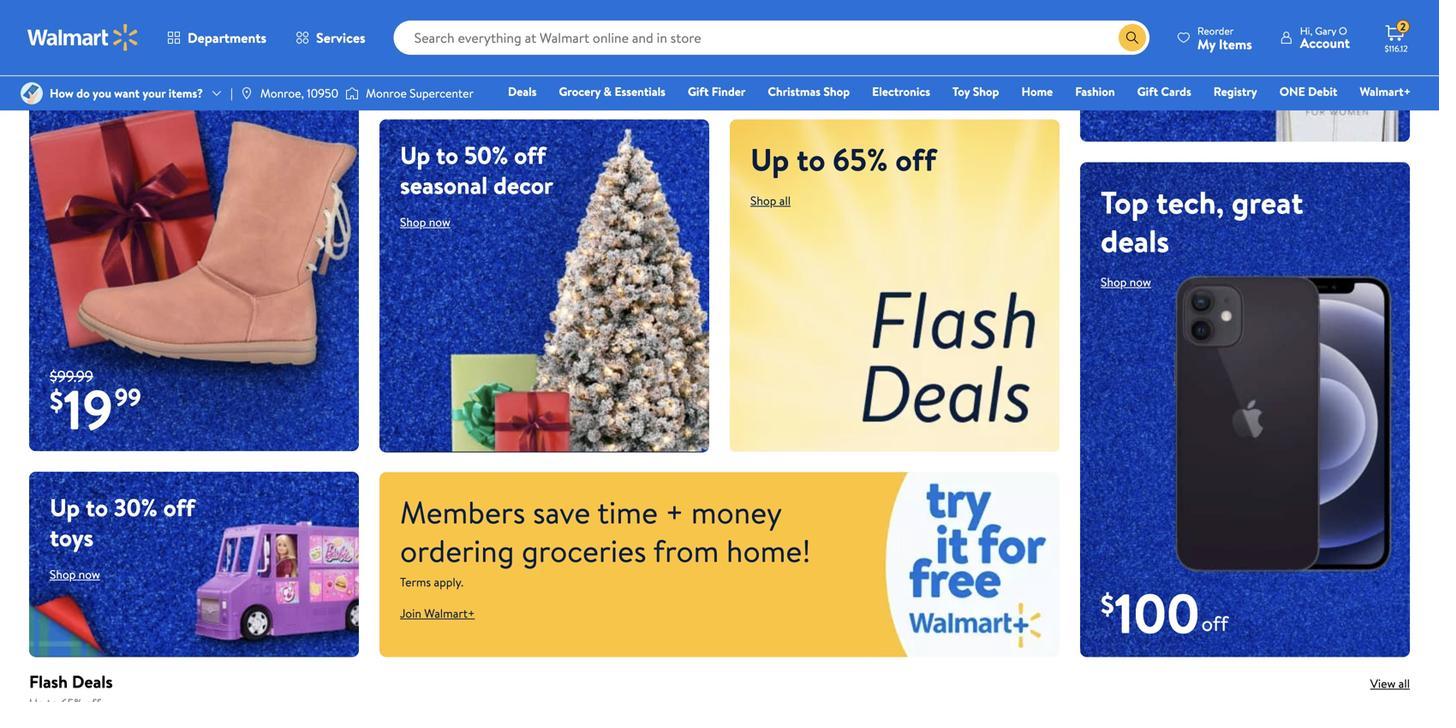Task type: vqa. For each thing, say whether or not it's contained in the screenshot.
'Walmart+' to the right
yes



Task type: locate. For each thing, give the bounding box(es) containing it.
toy
[[953, 83, 970, 100]]

walmart+ down apply.
[[424, 606, 475, 622]]

was dollar $99.99, now dollar 19.99 group
[[29, 366, 141, 452]]

shop now link up do at the left top of page
[[50, 68, 100, 84]]

to
[[270, 0, 299, 18], [797, 138, 826, 181], [436, 139, 459, 172], [86, 491, 108, 524]]

gift for gift finder
[[688, 83, 709, 100]]

gift cards link
[[1130, 82, 1200, 101]]

christmas
[[768, 83, 821, 100]]

off for up to 65% off
[[896, 138, 937, 181]]

departments
[[188, 28, 267, 47]]

home
[[1022, 83, 1053, 100]]

to inside up to 50% off seasonal decor
[[436, 139, 459, 172]]

off right the 65% at the right
[[896, 138, 937, 181]]

to for up to 30% off toys
[[86, 491, 108, 524]]

shop now for fashion gifts up to 60% off
[[50, 68, 100, 84]]

up up shop all
[[751, 138, 790, 181]]

1 horizontal spatial all
[[1399, 676, 1411, 692]]

gift inside gift finder link
[[688, 83, 709, 100]]

1 vertical spatial walmart+
[[424, 606, 475, 622]]

2
[[1401, 19, 1406, 34]]

off right the 60%
[[114, 13, 155, 56]]

all right the view
[[1399, 676, 1411, 692]]

up down monroe supercenter
[[400, 139, 430, 172]]

shop now down toys in the left of the page
[[50, 566, 100, 583]]

to inside up to 30% off toys
[[86, 491, 108, 524]]

0 horizontal spatial  image
[[21, 82, 43, 105]]

30%
[[114, 491, 158, 524]]

19
[[63, 371, 113, 447]]

shop now up supercenter
[[421, 47, 486, 69]]

join
[[400, 606, 422, 622]]

account
[[1301, 33, 1351, 52]]

save
[[533, 491, 591, 534]]

off inside up to 50% off seasonal decor
[[514, 139, 546, 172]]

supercenter
[[410, 85, 474, 102]]

fashion link
[[1068, 82, 1123, 101]]

now down toys in the left of the page
[[79, 566, 100, 583]]

gift left cards
[[1138, 83, 1159, 100]]

services
[[316, 28, 366, 47]]

all
[[780, 192, 791, 209], [1399, 676, 1411, 692]]

great
[[1232, 181, 1304, 224]]

how
[[50, 85, 74, 102]]

top
[[1101, 181, 1149, 224]]

toys
[[50, 521, 94, 554]]

how do you want your items?
[[50, 85, 203, 102]]

0 vertical spatial fashion
[[50, 0, 152, 18]]

my
[[1198, 35, 1216, 54]]

0 horizontal spatial fashion
[[50, 0, 152, 18]]

0 vertical spatial walmart+
[[1360, 83, 1411, 100]]

one debit link
[[1272, 82, 1346, 101]]

money
[[691, 491, 782, 534]]

1 vertical spatial $
[[1101, 586, 1115, 624]]

flash deals
[[29, 670, 113, 694]]

1 horizontal spatial up
[[400, 139, 430, 172]]

shop now up do at the left top of page
[[50, 68, 100, 84]]

shop
[[1101, 17, 1127, 33], [421, 47, 455, 69], [50, 68, 76, 84], [824, 83, 850, 100], [973, 83, 1000, 100], [751, 192, 777, 209], [400, 214, 426, 231], [1101, 274, 1127, 291], [50, 566, 76, 583]]

electronics
[[873, 83, 931, 100]]

to right up
[[270, 0, 299, 18]]

$
[[50, 382, 63, 420], [1101, 586, 1115, 624]]

1 horizontal spatial  image
[[345, 85, 359, 102]]

shop now for top tech, great deals
[[1101, 274, 1152, 291]]

up to 65% off
[[751, 138, 937, 181]]

decor
[[494, 169, 553, 202]]

view
[[1371, 676, 1396, 692]]

reorder
[[1198, 24, 1234, 38]]

fashion
[[50, 0, 152, 18], [1076, 83, 1115, 100]]

hi,
[[1301, 24, 1313, 38]]

0 horizontal spatial $
[[50, 382, 63, 420]]

gift left finder
[[688, 83, 709, 100]]

1 gift from the left
[[688, 83, 709, 100]]

|
[[231, 85, 233, 102]]

christmas shop
[[768, 83, 850, 100]]

0 vertical spatial all
[[780, 192, 791, 209]]

now up do at the left top of page
[[79, 68, 100, 84]]

terms
[[400, 574, 431, 591]]

shop now link down seasonal
[[400, 214, 451, 231]]

$ 100
[[1101, 575, 1200, 651]]

$99.99 $ 19 99
[[50, 366, 141, 447]]

all down up to 65% off
[[780, 192, 791, 209]]

1 horizontal spatial fashion
[[1076, 83, 1115, 100]]

to left 50%
[[436, 139, 459, 172]]

fashion for fashion gifts up to 60% off
[[50, 0, 152, 18]]

shop all
[[751, 192, 791, 209]]

1 horizontal spatial walmart+
[[1360, 83, 1411, 100]]

1 horizontal spatial gift
[[1138, 83, 1159, 100]]

shop now link for up to 30% off toys
[[50, 566, 100, 583]]

now down the "deals"
[[1130, 274, 1152, 291]]

deals
[[508, 83, 537, 100], [72, 670, 113, 694]]

 image left how
[[21, 82, 43, 105]]

0 horizontal spatial up
[[50, 491, 80, 524]]

up left "30%"
[[50, 491, 80, 524]]

 image
[[240, 87, 254, 100]]

fashion inside fashion link
[[1076, 83, 1115, 100]]

now down seasonal
[[429, 214, 451, 231]]

50%
[[464, 139, 509, 172]]

now
[[1130, 17, 1152, 33], [458, 47, 486, 69], [79, 68, 100, 84], [429, 214, 451, 231], [1130, 274, 1152, 291], [79, 566, 100, 583]]

up inside up to 50% off seasonal decor
[[400, 139, 430, 172]]

Walmart Site-Wide search field
[[394, 21, 1150, 55]]

items?
[[169, 85, 203, 102]]

up to 30% off toys
[[50, 491, 195, 554]]

1 vertical spatial deals
[[72, 670, 113, 694]]

to for up to 50% off seasonal decor
[[436, 139, 459, 172]]

monroe, 10950
[[260, 85, 339, 102]]

grocery
[[559, 83, 601, 100]]

view all
[[1371, 676, 1411, 692]]

0 horizontal spatial gift
[[688, 83, 709, 100]]

walmart+ down $116.12
[[1360, 83, 1411, 100]]

deals left 'grocery'
[[508, 83, 537, 100]]

gift inside gift cards "link"
[[1138, 83, 1159, 100]]

to left "30%"
[[86, 491, 108, 524]]

off for up to 30% off toys
[[163, 491, 195, 524]]

now up supercenter
[[458, 47, 486, 69]]

off right 50%
[[514, 139, 546, 172]]

shop now up fashion link
[[1101, 17, 1152, 33]]

shop now down seasonal
[[400, 214, 451, 231]]

fashion inside fashion gifts up to 60% off
[[50, 0, 152, 18]]

to inside fashion gifts up to 60% off
[[270, 0, 299, 18]]

to left the 65% at the right
[[797, 138, 826, 181]]

up inside up to 30% off toys
[[50, 491, 80, 524]]

2 gift from the left
[[1138, 83, 1159, 100]]

off for up to 50% off seasonal decor
[[514, 139, 546, 172]]

monroe,
[[260, 85, 304, 102]]

off
[[114, 13, 155, 56], [896, 138, 937, 181], [514, 139, 546, 172], [163, 491, 195, 524], [1202, 610, 1229, 638]]

1 vertical spatial all
[[1399, 676, 1411, 692]]

1 horizontal spatial $
[[1101, 586, 1115, 624]]

0 horizontal spatial all
[[780, 192, 791, 209]]

from
[[654, 530, 719, 573]]

fashion right home
[[1076, 83, 1115, 100]]

now for up to 50% off seasonal decor
[[429, 214, 451, 231]]

up
[[751, 138, 790, 181], [400, 139, 430, 172], [50, 491, 80, 524]]

0 vertical spatial $
[[50, 382, 63, 420]]

deals right the flash
[[72, 670, 113, 694]]

shop now link up fashion link
[[1101, 17, 1152, 33]]

off inside up to 30% off toys
[[163, 491, 195, 524]]

 image right 10950
[[345, 85, 359, 102]]

apply.
[[434, 574, 464, 591]]

shop now link down toys in the left of the page
[[50, 566, 100, 583]]

1 horizontal spatial deals
[[508, 83, 537, 100]]

all for shop all
[[780, 192, 791, 209]]

shop now link down the "deals"
[[1101, 274, 1152, 291]]

fashion up walmart image
[[50, 0, 152, 18]]

100
[[1115, 575, 1200, 651]]

shop now down the "deals"
[[1101, 274, 1152, 291]]

gift
[[688, 83, 709, 100], [1138, 83, 1159, 100]]

 image
[[21, 82, 43, 105], [345, 85, 359, 102]]

99
[[115, 380, 141, 414]]

off right "30%"
[[163, 491, 195, 524]]

up
[[229, 0, 263, 18]]

1 vertical spatial fashion
[[1076, 83, 1115, 100]]

to for up to 65% off
[[797, 138, 826, 181]]

registry link
[[1206, 82, 1266, 101]]

2 horizontal spatial up
[[751, 138, 790, 181]]

0 vertical spatial deals
[[508, 83, 537, 100]]

60%
[[50, 13, 107, 56]]



Task type: describe. For each thing, give the bounding box(es) containing it.
members
[[400, 491, 526, 534]]

now for up to 30% off toys
[[79, 566, 100, 583]]

deals
[[1101, 219, 1170, 262]]

$ inside $99.99 $ 19 99
[[50, 382, 63, 420]]

up for up to 50% off seasonal decor
[[400, 139, 430, 172]]

off right 100 in the right bottom of the page
[[1202, 610, 1229, 638]]

services button
[[281, 17, 380, 58]]

fashion gifts up to 60% off
[[50, 0, 299, 56]]

fashion for fashion
[[1076, 83, 1115, 100]]

seasonal
[[400, 169, 488, 202]]

flash
[[29, 670, 68, 694]]

now for fashion gifts up to 60% off
[[79, 68, 100, 84]]

gift cards
[[1138, 83, 1192, 100]]

all for view all
[[1399, 676, 1411, 692]]

&
[[604, 83, 612, 100]]

gift finder
[[688, 83, 746, 100]]

shop now for up to 30% off toys
[[50, 566, 100, 583]]

shop now link for top tech, great deals
[[1101, 274, 1152, 291]]

registry
[[1214, 83, 1258, 100]]

 image for how do you want your items?
[[21, 82, 43, 105]]

up for up to 65% off
[[751, 138, 790, 181]]

cards
[[1162, 83, 1192, 100]]

one
[[1280, 83, 1306, 100]]

toy shop
[[953, 83, 1000, 100]]

shop now link for up to 50% off seasonal decor
[[400, 214, 451, 231]]

reorder my items
[[1198, 24, 1253, 54]]

debit
[[1309, 83, 1338, 100]]

now up gift cards
[[1130, 17, 1152, 33]]

now for top tech, great deals
[[1130, 274, 1152, 291]]

ordering
[[400, 530, 515, 573]]

up to 50% off seasonal decor
[[400, 139, 553, 202]]

gifts
[[159, 0, 222, 18]]

your
[[143, 85, 166, 102]]

join walmart+ link
[[400, 606, 475, 622]]

0 horizontal spatial walmart+
[[424, 606, 475, 622]]

shop all link
[[751, 192, 791, 209]]

want
[[114, 85, 140, 102]]

 image for monroe supercenter
[[345, 85, 359, 102]]

hi, gary o account
[[1301, 24, 1351, 52]]

off inside fashion gifts up to 60% off
[[114, 13, 155, 56]]

+
[[666, 491, 684, 534]]

gift finder link
[[680, 82, 754, 101]]

search icon image
[[1126, 31, 1140, 45]]

items
[[1219, 35, 1253, 54]]

deals link
[[501, 82, 545, 101]]

walmart+ link
[[1353, 82, 1419, 101]]

join walmart+
[[400, 606, 475, 622]]

monroe supercenter
[[366, 85, 474, 102]]

gift for gift cards
[[1138, 83, 1159, 100]]

0 horizontal spatial deals
[[72, 670, 113, 694]]

essentials
[[615, 83, 666, 100]]

groceries
[[522, 530, 647, 573]]

one debit
[[1280, 83, 1338, 100]]

do
[[76, 85, 90, 102]]

finder
[[712, 83, 746, 100]]

toy shop link
[[945, 82, 1007, 101]]

members save time + money ordering groceries from home! terms apply.
[[400, 491, 811, 591]]

shop now link up supercenter
[[400, 37, 507, 79]]

you
[[93, 85, 111, 102]]

tech,
[[1157, 181, 1225, 224]]

monroe
[[366, 85, 407, 102]]

o
[[1339, 24, 1348, 38]]

grocery & essentials link
[[551, 82, 674, 101]]

home!
[[727, 530, 811, 573]]

walmart image
[[27, 24, 139, 51]]

grocery & essentials
[[559, 83, 666, 100]]

time
[[598, 491, 658, 534]]

view all link
[[1371, 676, 1411, 692]]

electronics link
[[865, 82, 938, 101]]

shop now link for fashion gifts up to 60% off
[[50, 68, 100, 84]]

shop now for up to 50% off seasonal decor
[[400, 214, 451, 231]]

Search search field
[[394, 21, 1150, 55]]

top tech, great deals
[[1101, 181, 1304, 262]]

$99.99
[[50, 366, 93, 387]]

gary
[[1316, 24, 1337, 38]]

$ inside $ 100
[[1101, 586, 1115, 624]]

$116.12
[[1385, 43, 1408, 54]]

christmas shop link
[[760, 82, 858, 101]]

65%
[[833, 138, 888, 181]]

up for up to 30% off toys
[[50, 491, 80, 524]]

departments button
[[153, 17, 281, 58]]

10950
[[307, 85, 339, 102]]



